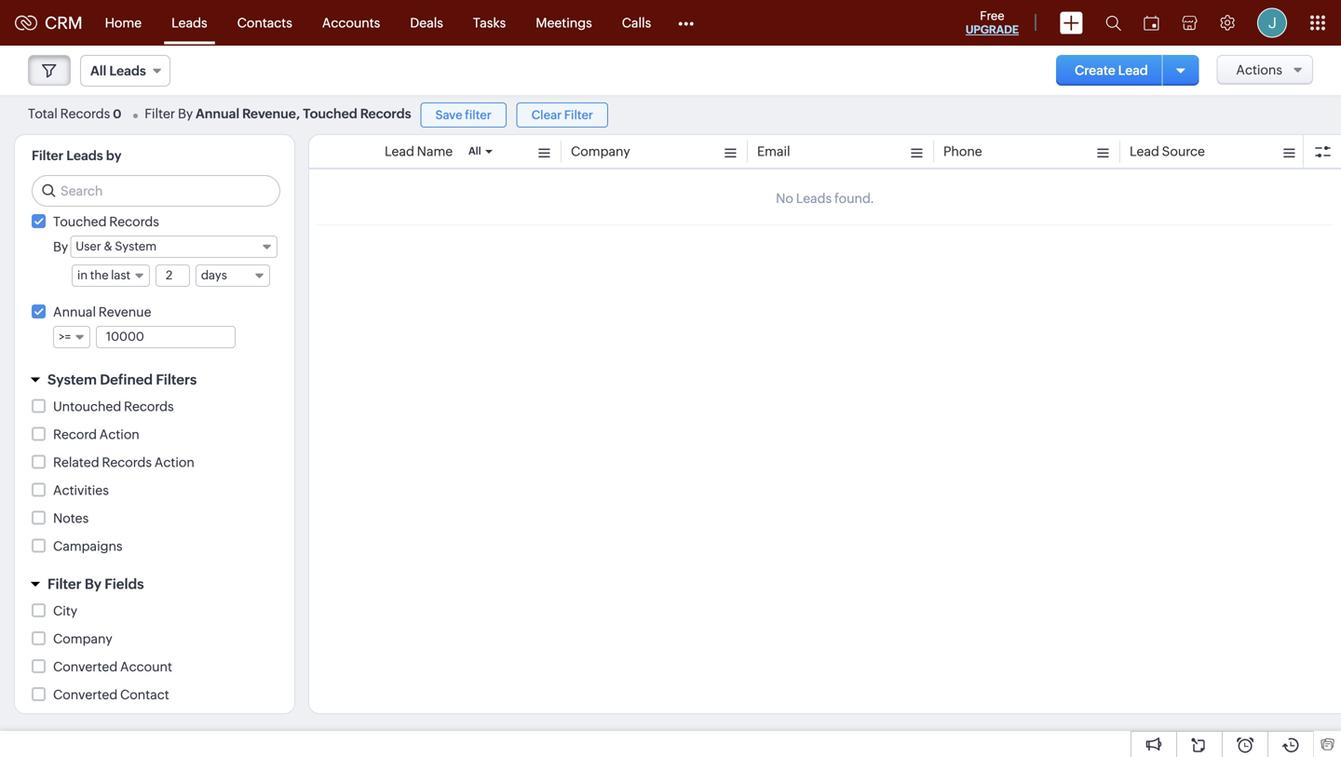 Task type: locate. For each thing, give the bounding box(es) containing it.
leads up 0
[[109, 63, 146, 78]]

contact
[[120, 688, 169, 702]]

by left fields
[[85, 576, 102, 593]]

calls link
[[607, 0, 666, 45]]

system
[[115, 239, 157, 253], [48, 372, 97, 388]]

related
[[53, 455, 99, 470]]

0 horizontal spatial annual
[[53, 305, 96, 320]]

0 vertical spatial by
[[178, 106, 193, 121]]

filter leads by
[[32, 148, 122, 163]]

filter inside filter by fields dropdown button
[[48, 576, 82, 593]]

action
[[99, 427, 140, 442], [154, 455, 195, 470]]

leads
[[172, 15, 207, 30], [109, 63, 146, 78], [66, 148, 103, 163]]

company down the city
[[53, 632, 112, 647]]

fields
[[105, 576, 144, 593]]

filter
[[465, 108, 492, 122]]

1 horizontal spatial by
[[85, 576, 102, 593]]

1 vertical spatial annual
[[53, 305, 96, 320]]

1 vertical spatial by
[[53, 239, 68, 254]]

all inside field
[[90, 63, 106, 78]]

0 horizontal spatial touched
[[53, 214, 107, 229]]

leads for filter leads by
[[66, 148, 103, 163]]

lead name
[[385, 144, 453, 159]]

profile image
[[1258, 8, 1288, 38]]

accounts link
[[307, 0, 395, 45]]

1 vertical spatial touched
[[53, 214, 107, 229]]

2 converted from the top
[[53, 688, 118, 702]]

1 horizontal spatial system
[[115, 239, 157, 253]]

crm link
[[15, 13, 83, 32]]

all for all
[[469, 145, 481, 157]]

records left 0
[[60, 106, 110, 121]]

by for filter by fields
[[85, 576, 102, 593]]

calls
[[622, 15, 651, 30]]

save
[[436, 108, 463, 122]]

touched up user
[[53, 214, 107, 229]]

by inside filter by fields dropdown button
[[85, 576, 102, 593]]

filter down total
[[32, 148, 63, 163]]

user
[[76, 239, 101, 253]]

>=
[[59, 330, 71, 344]]

1 converted from the top
[[53, 660, 118, 675]]

2 vertical spatial by
[[85, 576, 102, 593]]

system up untouched
[[48, 372, 97, 388]]

revenue,
[[242, 106, 300, 121]]

all
[[90, 63, 106, 78], [469, 145, 481, 157]]

2 vertical spatial leads
[[66, 148, 103, 163]]

source
[[1162, 144, 1206, 159]]

save filter button
[[421, 102, 507, 128]]

0 vertical spatial touched
[[303, 106, 357, 121]]

Search text field
[[33, 176, 280, 206]]

leads left the by
[[66, 148, 103, 163]]

1 horizontal spatial leads
[[109, 63, 146, 78]]

filter
[[145, 106, 175, 121], [564, 108, 593, 122], [32, 148, 63, 163], [48, 576, 82, 593]]

system inside field
[[115, 239, 157, 253]]

system right &
[[115, 239, 157, 253]]

action down filters
[[154, 455, 195, 470]]

0 horizontal spatial action
[[99, 427, 140, 442]]

annual up ">=" field
[[53, 305, 96, 320]]

user & system
[[76, 239, 157, 253]]

filter right 0
[[145, 106, 175, 121]]

touched records
[[53, 214, 159, 229]]

actions
[[1237, 62, 1283, 77]]

system inside dropdown button
[[48, 372, 97, 388]]

by left user
[[53, 239, 68, 254]]

converted contact
[[53, 688, 169, 702]]

records
[[60, 106, 110, 121], [360, 106, 411, 121], [109, 214, 159, 229], [124, 399, 174, 414], [102, 455, 152, 470]]

in the last field
[[72, 265, 150, 287]]

company
[[571, 144, 630, 159], [53, 632, 112, 647]]

1 vertical spatial system
[[48, 372, 97, 388]]

touched
[[303, 106, 357, 121], [53, 214, 107, 229]]

records for untouched records
[[124, 399, 174, 414]]

filter by fields button
[[15, 568, 294, 601]]

0 horizontal spatial by
[[53, 239, 68, 254]]

total records 0
[[28, 106, 121, 121]]

create menu element
[[1049, 0, 1095, 45]]

last
[[111, 268, 131, 282]]

converted down converted account
[[53, 688, 118, 702]]

None text field
[[156, 266, 189, 286]]

leads right home link at left top
[[172, 15, 207, 30]]

0 horizontal spatial system
[[48, 372, 97, 388]]

1 horizontal spatial touched
[[303, 106, 357, 121]]

annual left revenue,
[[196, 106, 240, 121]]

free upgrade
[[966, 9, 1019, 36]]

touched right revenue,
[[303, 106, 357, 121]]

records for related records action
[[102, 455, 152, 470]]

save filter
[[436, 108, 492, 122]]

leads inside field
[[109, 63, 146, 78]]

contacts link
[[222, 0, 307, 45]]

1 vertical spatial all
[[469, 145, 481, 157]]

related records action
[[53, 455, 195, 470]]

notes
[[53, 511, 89, 526]]

1 horizontal spatial annual
[[196, 106, 240, 121]]

converted account
[[53, 660, 172, 675]]

search element
[[1095, 0, 1133, 46]]

1 vertical spatial converted
[[53, 688, 118, 702]]

tasks link
[[458, 0, 521, 45]]

by for filter by annual revenue, touched records
[[178, 106, 193, 121]]

all down filter
[[469, 145, 481, 157]]

0 vertical spatial leads
[[172, 15, 207, 30]]

0 horizontal spatial leads
[[66, 148, 103, 163]]

home
[[105, 15, 142, 30]]

converted for converted account
[[53, 660, 118, 675]]

1 horizontal spatial action
[[154, 455, 195, 470]]

company down clear filter
[[571, 144, 630, 159]]

0 vertical spatial system
[[115, 239, 157, 253]]

search image
[[1106, 15, 1122, 31]]

crm
[[45, 13, 83, 32]]

annual revenue
[[53, 305, 151, 320]]

records down system defined filters dropdown button
[[124, 399, 174, 414]]

1 vertical spatial action
[[154, 455, 195, 470]]

converted up 'converted contact'
[[53, 660, 118, 675]]

filter by fields
[[48, 576, 144, 593]]

annual
[[196, 106, 240, 121], [53, 305, 96, 320]]

action up the related records action
[[99, 427, 140, 442]]

filters
[[156, 372, 197, 388]]

lead for lead name
[[385, 144, 414, 159]]

records up user & system
[[109, 214, 159, 229]]

defined
[[100, 372, 153, 388]]

lead for lead
[[1316, 144, 1342, 159]]

0 horizontal spatial all
[[90, 63, 106, 78]]

all up total records 0
[[90, 63, 106, 78]]

1 horizontal spatial all
[[469, 145, 481, 157]]

2 horizontal spatial leads
[[172, 15, 207, 30]]

1 vertical spatial leads
[[109, 63, 146, 78]]

revenue
[[99, 305, 151, 320]]

converted for converted contact
[[53, 688, 118, 702]]

all for all leads
[[90, 63, 106, 78]]

0 vertical spatial company
[[571, 144, 630, 159]]

converted
[[53, 660, 118, 675], [53, 688, 118, 702]]

0 horizontal spatial company
[[53, 632, 112, 647]]

records down the 'record action'
[[102, 455, 152, 470]]

contacts
[[237, 15, 292, 30]]

lead inside button
[[1119, 63, 1148, 78]]

2 horizontal spatial by
[[178, 106, 193, 121]]

by
[[178, 106, 193, 121], [53, 239, 68, 254], [85, 576, 102, 593]]

lead
[[1119, 63, 1148, 78], [385, 144, 414, 159], [1130, 144, 1160, 159], [1316, 144, 1342, 159]]

filter up the city
[[48, 576, 82, 593]]

&
[[104, 239, 112, 253]]

create menu image
[[1060, 12, 1084, 34]]

0 vertical spatial converted
[[53, 660, 118, 675]]

record
[[53, 427, 97, 442]]

filter for filter leads by
[[32, 148, 63, 163]]

by right 0
[[178, 106, 193, 121]]

system defined filters
[[48, 372, 197, 388]]

0 vertical spatial all
[[90, 63, 106, 78]]



Task type: describe. For each thing, give the bounding box(es) containing it.
records for touched records
[[109, 214, 159, 229]]

meetings
[[536, 15, 592, 30]]

0
[[113, 107, 121, 121]]

Other Modules field
[[666, 8, 706, 38]]

meetings link
[[521, 0, 607, 45]]

>= field
[[53, 326, 90, 348]]

accounts
[[322, 15, 380, 30]]

0 vertical spatial action
[[99, 427, 140, 442]]

filter for filter by annual revenue, touched records
[[145, 106, 175, 121]]

create lead button
[[1057, 55, 1167, 86]]

lead for lead source
[[1130, 144, 1160, 159]]

All Leads field
[[80, 55, 170, 87]]

campaigns
[[53, 539, 123, 554]]

deals
[[410, 15, 443, 30]]

the
[[90, 268, 109, 282]]

all leads
[[90, 63, 146, 78]]

home link
[[90, 0, 157, 45]]

email
[[757, 144, 791, 159]]

tasks
[[473, 15, 506, 30]]

logo image
[[15, 15, 37, 30]]

filter right clear at the left of page
[[564, 108, 593, 122]]

0 vertical spatial annual
[[196, 106, 240, 121]]

activities
[[53, 483, 109, 498]]

records for total records 0
[[60, 106, 110, 121]]

record action
[[53, 427, 140, 442]]

free
[[980, 9, 1005, 23]]

city
[[53, 604, 77, 619]]

upgrade
[[966, 23, 1019, 36]]

days
[[201, 268, 227, 282]]

untouched records
[[53, 399, 174, 414]]

in the last
[[77, 268, 131, 282]]

filter by annual revenue, touched records
[[145, 106, 411, 121]]

clear
[[532, 108, 562, 122]]

create
[[1075, 63, 1116, 78]]

untouched
[[53, 399, 121, 414]]

total
[[28, 106, 58, 121]]

lead source
[[1130, 144, 1206, 159]]

Type here text field
[[97, 327, 235, 348]]

calendar image
[[1144, 15, 1160, 30]]

leads for all leads
[[109, 63, 146, 78]]

phone
[[944, 144, 983, 159]]

days field
[[195, 265, 270, 287]]

1 horizontal spatial company
[[571, 144, 630, 159]]

User & System field
[[70, 236, 278, 258]]

profile element
[[1247, 0, 1299, 45]]

records up lead name at left
[[360, 106, 411, 121]]

system defined filters button
[[15, 363, 294, 396]]

deals link
[[395, 0, 458, 45]]

by
[[106, 148, 122, 163]]

filter for filter by fields
[[48, 576, 82, 593]]

clear filter
[[532, 108, 593, 122]]

account
[[120, 660, 172, 675]]

leads link
[[157, 0, 222, 45]]

create lead
[[1075, 63, 1148, 78]]

1 vertical spatial company
[[53, 632, 112, 647]]

in
[[77, 268, 88, 282]]

name
[[417, 144, 453, 159]]



Task type: vqa. For each thing, say whether or not it's contained in the screenshot.
the rightmost Leads
yes



